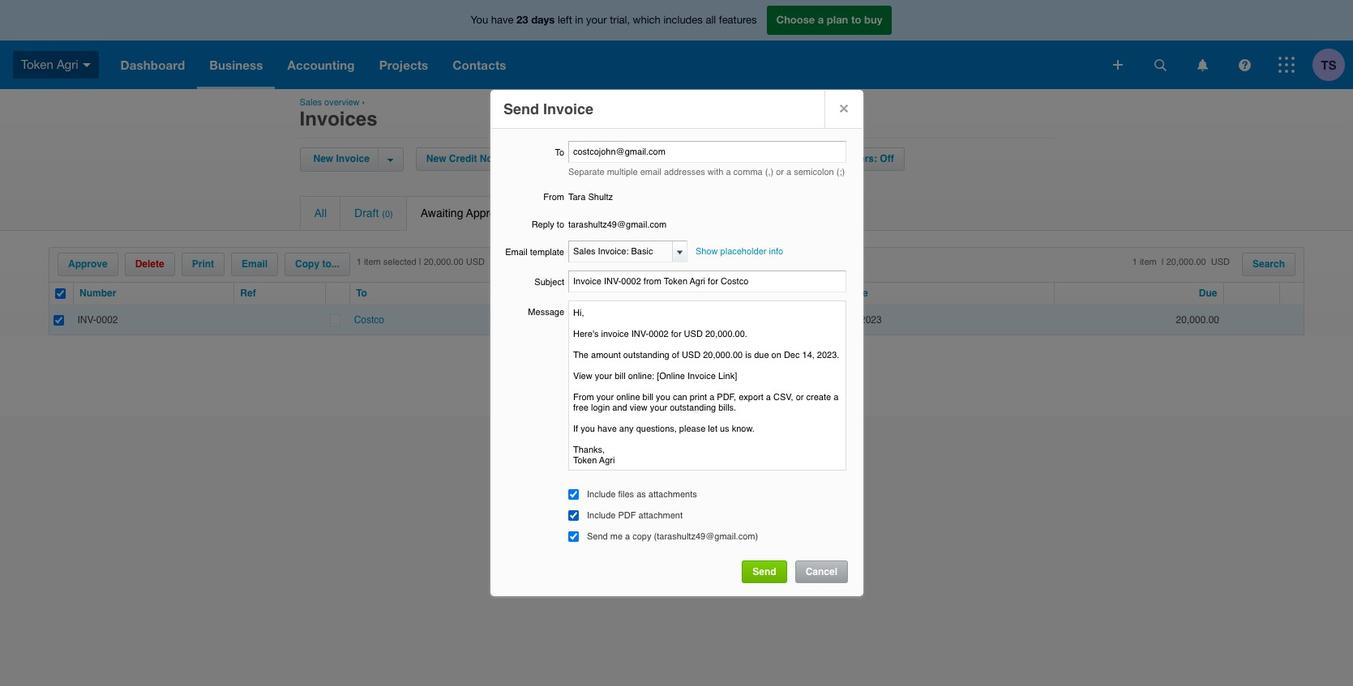 Task type: describe. For each thing, give the bounding box(es) containing it.
2 horizontal spatial invoice
[[788, 153, 821, 165]]

sales
[[300, 97, 322, 108]]

choose
[[777, 13, 815, 26]]

1 vertical spatial to
[[557, 220, 564, 230]]

pdf
[[618, 511, 636, 521]]

to link
[[356, 288, 367, 299]]

search link
[[1243, 254, 1295, 276]]

invoice for new invoice
[[336, 153, 370, 165]]

template
[[530, 247, 564, 258]]

files
[[618, 490, 634, 500]]

selected
[[383, 257, 417, 268]]

send for send
[[753, 567, 777, 578]]

agri
[[57, 57, 78, 71]]

subject
[[535, 277, 564, 288]]

search
[[1253, 259, 1285, 270]]

delete
[[135, 259, 164, 270]]

which
[[633, 14, 661, 26]]

svg image inside token agri popup button
[[82, 63, 90, 67]]

with
[[708, 167, 724, 178]]

includes
[[664, 14, 703, 26]]

copy to...
[[295, 259, 340, 270]]

due for due date
[[826, 288, 845, 299]]

include files as attachments
[[587, 490, 697, 500]]

1 svg image from the left
[[1154, 59, 1167, 71]]

reminders:
[[824, 153, 877, 165]]

sales overview › invoices
[[300, 97, 378, 131]]

print
[[192, 259, 214, 270]]

Message text field
[[568, 301, 847, 471]]

a right with
[[726, 167, 731, 178]]

email template
[[505, 247, 564, 258]]

email for email template
[[505, 247, 528, 258]]

1 vertical spatial 20,000.00
[[1176, 314, 1220, 326]]

note
[[480, 153, 502, 165]]

a right or
[[787, 167, 792, 178]]

you
[[471, 14, 488, 26]]

date link
[[609, 288, 630, 299]]

(tarashultz49@gmail.com)
[[654, 532, 758, 543]]

export
[[711, 153, 741, 165]]

you have 23 days left in your trial, which includes all features
[[471, 13, 757, 26]]

email
[[640, 167, 662, 178]]

include pdf attachment
[[587, 511, 683, 521]]

dec 14, 2023
[[824, 314, 887, 326]]

token agri button
[[0, 41, 108, 89]]

send statements
[[535, 153, 614, 165]]

Include PDF attachment checkbox
[[568, 511, 579, 521]]

item for 1 item selected | 20,000.00 usd
[[364, 257, 381, 268]]

separate multiple email addresses with a comma (,) or a semicolon (;)
[[568, 167, 845, 178]]

ref
[[240, 288, 256, 299]]

token
[[21, 57, 53, 71]]

shultz
[[588, 192, 613, 203]]

approval
[[466, 207, 511, 220]]

14,
[[844, 314, 858, 326]]

1 date from the left
[[609, 288, 630, 299]]

as
[[637, 490, 646, 500]]

1 for 1 item                          | 20,000.00                              usd
[[1133, 257, 1138, 268]]

copy
[[633, 532, 652, 543]]

›
[[362, 97, 365, 108]]

send for send statements
[[535, 153, 559, 165]]

all
[[314, 207, 327, 220]]

costco
[[354, 314, 384, 326]]

1 for 1 item selected | 20,000.00 usd
[[357, 257, 362, 268]]

costco link
[[354, 314, 384, 326]]

a right me at the bottom
[[625, 532, 630, 543]]

reply
[[532, 220, 555, 230]]

import
[[647, 153, 677, 165]]

ts button
[[1313, 41, 1354, 89]]

awaiting approval link
[[407, 197, 538, 230]]

off
[[880, 153, 894, 165]]

send for send me a copy (tarashultz49@gmail.com)
[[587, 532, 608, 543]]

cancel link
[[795, 561, 848, 584]]

Subject text field
[[568, 271, 847, 293]]

all link
[[300, 197, 340, 230]]

23
[[517, 13, 528, 26]]

comma
[[734, 167, 763, 178]]

include for include pdf attachment
[[587, 511, 616, 521]]

invoice reminders:                                  off
[[788, 153, 894, 165]]

ts banner
[[0, 0, 1354, 89]]

draft (0)
[[354, 207, 393, 220]]

reply to tarashultz49@gmail.com
[[532, 220, 667, 230]]

number
[[79, 288, 116, 299]]

attachments
[[649, 490, 697, 500]]

semicolon
[[794, 167, 834, 178]]

left
[[558, 14, 572, 26]]

new credit note link
[[417, 148, 511, 170]]

tarashultz49@gmail.com
[[568, 220, 667, 230]]



Task type: vqa. For each thing, say whether or not it's contained in the screenshot.
"Search" link
yes



Task type: locate. For each thing, give the bounding box(es) containing it.
invoice up send statements
[[543, 101, 594, 118]]

svg image
[[1279, 57, 1295, 73], [1197, 59, 1208, 71], [1113, 60, 1123, 70], [82, 63, 90, 67]]

approve
[[68, 259, 108, 270]]

to up from on the left top of the page
[[555, 148, 564, 158]]

0 horizontal spatial new
[[313, 153, 333, 165]]

1 horizontal spatial svg image
[[1239, 59, 1251, 71]]

0 vertical spatial include
[[587, 490, 616, 500]]

invoice up semicolon
[[788, 153, 821, 165]]

1 horizontal spatial date
[[847, 288, 868, 299]]

send for send invoice
[[504, 101, 539, 118]]

separate
[[568, 167, 605, 178]]

2 due from the left
[[1199, 288, 1218, 299]]

0 horizontal spatial to
[[356, 288, 367, 299]]

cancel
[[806, 567, 838, 578]]

show
[[696, 247, 718, 257]]

0002
[[96, 314, 118, 326]]

2023
[[860, 314, 882, 326]]

a left plan
[[818, 13, 824, 26]]

1 item from the left
[[364, 257, 381, 268]]

send up from on the left top of the page
[[535, 153, 559, 165]]

1 item selected | 20,000.00 usd
[[357, 257, 485, 268]]

None checkbox
[[55, 289, 66, 299]]

delete link
[[125, 254, 174, 276]]

1 due from the left
[[826, 288, 845, 299]]

a
[[818, 13, 824, 26], [726, 167, 731, 178], [787, 167, 792, 178], [625, 532, 630, 543]]

include left "files"
[[587, 490, 616, 500]]

None checkbox
[[54, 315, 64, 326]]

all
[[706, 14, 716, 26]]

1 horizontal spatial item
[[1140, 257, 1157, 268]]

2 include from the top
[[587, 511, 616, 521]]

awaiting approval
[[421, 207, 514, 220]]

1 vertical spatial email
[[242, 259, 268, 270]]

send left cancel link
[[753, 567, 777, 578]]

0 horizontal spatial svg image
[[1154, 59, 1167, 71]]

svg image
[[1154, 59, 1167, 71], [1239, 59, 1251, 71]]

2 svg image from the left
[[1239, 59, 1251, 71]]

copy
[[295, 259, 320, 270]]

to
[[851, 13, 862, 26], [557, 220, 564, 230]]

me
[[610, 532, 623, 543]]

include left pdf
[[587, 511, 616, 521]]

awaiting
[[421, 207, 463, 220]]

dec
[[824, 314, 841, 326]]

token agri
[[21, 57, 78, 71]]

from
[[544, 192, 564, 203]]

attachment
[[639, 511, 683, 521]]

ts
[[1322, 57, 1337, 72]]

include
[[587, 490, 616, 500], [587, 511, 616, 521]]

2 new from the left
[[426, 153, 446, 165]]

0 vertical spatial to
[[851, 13, 862, 26]]

new for new credit note
[[426, 153, 446, 165]]

0 horizontal spatial date
[[609, 288, 630, 299]]

to...
[[322, 259, 340, 270]]

send statements link
[[525, 148, 624, 170]]

0 horizontal spatial 1
[[357, 257, 362, 268]]

buy
[[865, 13, 883, 26]]

show placeholder info link
[[696, 247, 784, 257]]

1 horizontal spatial 20,000.00
[[1176, 314, 1220, 326]]

email up ref
[[242, 259, 268, 270]]

due for due link
[[1199, 288, 1218, 299]]

due
[[826, 288, 845, 299], [1199, 288, 1218, 299]]

days
[[531, 13, 555, 26]]

0 horizontal spatial due
[[826, 288, 845, 299]]

export link
[[701, 148, 751, 170]]

To text field
[[568, 141, 847, 163]]

(,)
[[765, 167, 774, 178]]

0 horizontal spatial email
[[242, 259, 268, 270]]

0 vertical spatial to
[[555, 148, 564, 158]]

1 include from the top
[[587, 490, 616, 500]]

1 horizontal spatial to
[[555, 148, 564, 158]]

or
[[776, 167, 784, 178]]

a inside ts banner
[[818, 13, 824, 26]]

to right reply
[[557, 220, 564, 230]]

1 item                          | 20,000.00                              usd
[[1133, 257, 1230, 268]]

1 vertical spatial include
[[587, 511, 616, 521]]

1 new from the left
[[313, 153, 333, 165]]

invoice down invoices
[[336, 153, 370, 165]]

20,000.00 down due link
[[1176, 314, 1220, 326]]

Include files as attachments checkbox
[[568, 490, 579, 500]]

to
[[555, 148, 564, 158], [356, 288, 367, 299]]

None text field
[[569, 242, 672, 262]]

placeholder
[[721, 247, 767, 257]]

1 horizontal spatial email
[[505, 247, 528, 258]]

email left template
[[505, 247, 528, 258]]

addresses
[[664, 167, 705, 178]]

1
[[357, 257, 362, 268], [1133, 257, 1138, 268]]

tara
[[568, 192, 586, 203]]

0 horizontal spatial item
[[364, 257, 381, 268]]

statements
[[561, 153, 614, 165]]

approve link
[[58, 254, 117, 276]]

inv-0002
[[77, 314, 118, 326]]

0 horizontal spatial to
[[557, 220, 564, 230]]

new for new invoice
[[313, 153, 333, 165]]

item for 1 item                          | 20,000.00                              usd
[[1140, 257, 1157, 268]]

include for include files as attachments
[[587, 490, 616, 500]]

send invoice
[[504, 101, 594, 118]]

usd
[[466, 257, 485, 268]]

2 1 from the left
[[1133, 257, 1138, 268]]

Send me a copy (tarashultz49@gmail.com) checkbox
[[568, 532, 579, 543]]

invoices
[[300, 108, 378, 131]]

info
[[769, 247, 784, 257]]

show placeholder info
[[696, 247, 784, 257]]

email for email
[[242, 259, 268, 270]]

new down invoices
[[313, 153, 333, 165]]

multiple
[[607, 167, 638, 178]]

trial,
[[610, 14, 630, 26]]

send left me at the bottom
[[587, 532, 608, 543]]

new left the credit
[[426, 153, 446, 165]]

send up send statements
[[504, 101, 539, 118]]

due date link
[[826, 288, 868, 299]]

0 vertical spatial email
[[505, 247, 528, 258]]

to inside ts banner
[[851, 13, 862, 26]]

overview
[[324, 97, 360, 108]]

new invoice link
[[309, 148, 378, 170]]

due up "dec"
[[826, 288, 845, 299]]

1 1 from the left
[[357, 257, 362, 268]]

invoice reminders:                                  off link
[[765, 148, 904, 170]]

(0)
[[382, 209, 393, 220]]

0 vertical spatial 20,000.00
[[424, 257, 464, 268]]

1 vertical spatial to
[[356, 288, 367, 299]]

(;)
[[837, 167, 845, 178]]

date up dec 14, 2023
[[847, 288, 868, 299]]

plan
[[827, 13, 849, 26]]

1 horizontal spatial to
[[851, 13, 862, 26]]

1 horizontal spatial new
[[426, 153, 446, 165]]

to left buy on the right
[[851, 13, 862, 26]]

to up costco link
[[356, 288, 367, 299]]

date down 'tarashultz49@gmail.com'
[[609, 288, 630, 299]]

1 horizontal spatial due
[[1199, 288, 1218, 299]]

|
[[419, 257, 421, 268]]

0 horizontal spatial invoice
[[336, 153, 370, 165]]

have
[[491, 14, 514, 26]]

0 horizontal spatial 20,000.00
[[424, 257, 464, 268]]

2 item from the left
[[1140, 257, 1157, 268]]

due down 1 item                          | 20,000.00                              usd
[[1199, 288, 1218, 299]]

number link
[[79, 288, 116, 299]]

from tara shultz
[[544, 192, 613, 203]]

invoice for send invoice
[[543, 101, 594, 118]]

import link
[[637, 148, 687, 170]]

in
[[575, 14, 583, 26]]

draft
[[354, 207, 379, 220]]

new credit note
[[426, 153, 502, 165]]

1 horizontal spatial 1
[[1133, 257, 1138, 268]]

features
[[719, 14, 757, 26]]

choose a plan to buy
[[777, 13, 883, 26]]

sales overview link
[[300, 97, 360, 108]]

invoice
[[543, 101, 594, 118], [336, 153, 370, 165], [788, 153, 821, 165]]

2 date from the left
[[847, 288, 868, 299]]

1 horizontal spatial invoice
[[543, 101, 594, 118]]

new invoice
[[313, 153, 370, 165]]

email link
[[232, 254, 277, 276]]

send
[[504, 101, 539, 118], [535, 153, 559, 165], [587, 532, 608, 543], [753, 567, 777, 578]]

send me a copy (tarashultz49@gmail.com)
[[587, 532, 758, 543]]

20,000.00 right |
[[424, 257, 464, 268]]

inv-
[[77, 314, 96, 326]]



